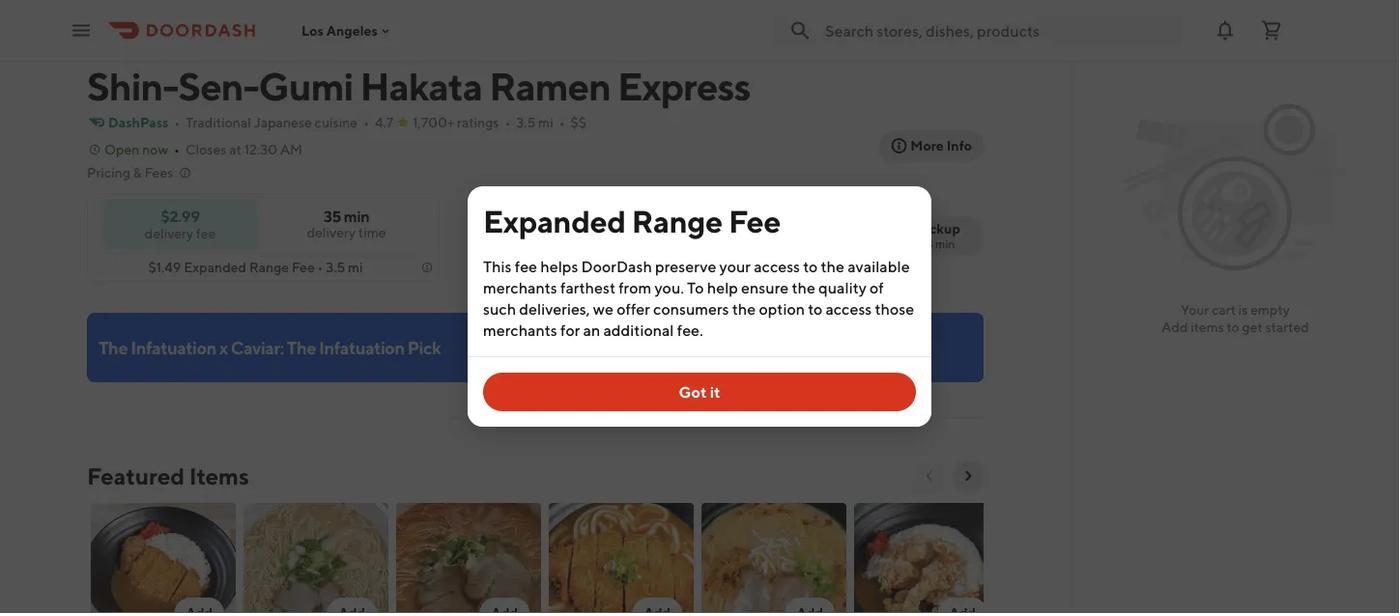 Task type: vqa. For each thing, say whether or not it's contained in the screenshot.
Galore™
no



Task type: locate. For each thing, give the bounding box(es) containing it.
0 vertical spatial fee
[[196, 225, 216, 241]]

hakata ramen image
[[244, 504, 389, 614]]

1 horizontal spatial infatuation
[[319, 337, 405, 358]]

1 horizontal spatial range
[[632, 203, 723, 239]]

the up option
[[792, 279, 816, 297]]

0 vertical spatial expanded
[[483, 203, 626, 239]]

to right option
[[808, 300, 823, 318]]

0 horizontal spatial fee
[[196, 225, 216, 241]]

range
[[632, 203, 723, 239], [249, 259, 289, 275]]

0 horizontal spatial min
[[344, 207, 369, 226]]

ensure
[[741, 279, 789, 297]]

• left $$
[[559, 115, 565, 130]]

min down pickup
[[936, 237, 955, 251]]

pricing & fees button
[[87, 163, 193, 183]]

3.5 down ramen
[[516, 115, 536, 130]]

expanded right $1.49
[[184, 259, 247, 275]]

0 vertical spatial fee
[[729, 203, 781, 239]]

started
[[1266, 319, 1309, 335]]

0 horizontal spatial access
[[754, 258, 800, 276]]

1 horizontal spatial fee
[[515, 258, 537, 276]]

closes
[[186, 142, 227, 158]]

1 vertical spatial merchants
[[483, 321, 557, 340]]

additional
[[603, 321, 674, 340]]

0 horizontal spatial infatuation
[[131, 337, 216, 358]]

fee
[[196, 225, 216, 241], [515, 258, 537, 276]]

more info
[[911, 138, 972, 154]]

1 vertical spatial range
[[249, 259, 289, 275]]

infatuation left the x
[[131, 337, 216, 358]]

fee right this
[[515, 258, 537, 276]]

1 horizontal spatial 3.5
[[516, 115, 536, 130]]

fee inside the expanded range fee dialog
[[729, 203, 781, 239]]

0 horizontal spatial expanded
[[184, 259, 247, 275]]

traditional
[[186, 115, 251, 130]]

2 vertical spatial the
[[732, 300, 756, 318]]

the
[[821, 258, 845, 276], [792, 279, 816, 297], [732, 300, 756, 318]]

• left '4.7'
[[364, 115, 369, 130]]

1 vertical spatial mi
[[348, 259, 363, 275]]

0 horizontal spatial the
[[732, 300, 756, 318]]

35
[[323, 207, 341, 226]]

preserve
[[655, 258, 716, 276]]

infatuation left pick
[[319, 337, 405, 358]]

0 vertical spatial merchants
[[483, 279, 557, 297]]

fee
[[729, 203, 781, 239], [292, 259, 315, 275]]

shin-sen-gumi hakata ramen express
[[87, 63, 751, 109]]

• right now
[[174, 142, 180, 158]]

merchants
[[483, 279, 557, 297], [483, 321, 557, 340]]

0 vertical spatial mi
[[538, 115, 553, 130]]

range up the infatuation x caviar: the infatuation pick
[[249, 259, 289, 275]]

min
[[344, 207, 369, 226], [936, 237, 955, 251]]

mi left $$
[[538, 115, 553, 130]]

pick
[[408, 337, 441, 358]]

access down quality
[[826, 300, 872, 318]]

doordash
[[581, 258, 652, 276]]

0 horizontal spatial fee
[[292, 259, 315, 275]]

0 horizontal spatial mi
[[348, 259, 363, 275]]

you.
[[655, 279, 684, 297]]

quality
[[819, 279, 867, 297]]

japanese
[[254, 115, 312, 130]]

expanded range fee
[[483, 203, 781, 239]]

delivery up $1.49
[[145, 225, 193, 241]]

to up option
[[803, 258, 818, 276]]

angeles
[[326, 22, 378, 38]]

helps
[[540, 258, 578, 276]]

0 horizontal spatial delivery
[[145, 225, 193, 241]]

• closes at 12:30 am
[[174, 142, 303, 158]]

items
[[189, 462, 249, 490]]

1 horizontal spatial the
[[287, 337, 316, 358]]

1,700+
[[413, 115, 454, 130]]

pricing
[[87, 165, 130, 181]]

1 vertical spatial access
[[826, 300, 872, 318]]

infatuation
[[131, 337, 216, 358], [319, 337, 405, 358]]

0 horizontal spatial the
[[99, 337, 128, 358]]

1 horizontal spatial min
[[936, 237, 955, 251]]

mi
[[538, 115, 553, 130], [348, 259, 363, 275]]

1 the from the left
[[99, 337, 128, 358]]

los angeles
[[302, 22, 378, 38]]

expanded
[[483, 203, 626, 239], [184, 259, 247, 275]]

fee up your
[[729, 203, 781, 239]]

expanded up 'helps'
[[483, 203, 626, 239]]

1 horizontal spatial delivery
[[307, 225, 356, 241]]

shin-
[[87, 63, 178, 109]]

2 horizontal spatial the
[[821, 258, 845, 276]]

access
[[754, 258, 800, 276], [826, 300, 872, 318]]

to inside your cart is empty add items to get started
[[1227, 319, 1240, 335]]

pork cutlet curry udon image
[[549, 504, 694, 614]]

consumers
[[653, 300, 729, 318]]

0 vertical spatial range
[[632, 203, 723, 239]]

1 vertical spatial expanded
[[184, 259, 247, 275]]

spicy hakata ramen image
[[396, 504, 541, 614]]

info
[[947, 138, 972, 154]]

2 vertical spatial to
[[1227, 319, 1240, 335]]

&
[[133, 165, 142, 181]]

• right dashpass
[[174, 115, 180, 130]]

$1.49 expanded range fee • 3.5 mi
[[148, 259, 363, 275]]

featured items
[[87, 462, 249, 490]]

at
[[229, 142, 241, 158]]

order
[[730, 228, 768, 244]]

3.5
[[516, 115, 536, 130], [326, 259, 345, 275]]

•
[[174, 115, 180, 130], [364, 115, 369, 130], [505, 115, 511, 130], [559, 115, 565, 130], [174, 142, 180, 158], [318, 259, 323, 275]]

expanded inside dialog
[[483, 203, 626, 239]]

add
[[1162, 319, 1188, 335]]

merchants down such
[[483, 321, 557, 340]]

ramen
[[489, 63, 611, 109]]

delivery
[[307, 225, 356, 241], [145, 225, 193, 241]]

fee down 35 min delivery time
[[292, 259, 315, 275]]

min inside 35 min delivery time
[[344, 207, 369, 226]]

more
[[911, 138, 944, 154]]

los
[[302, 22, 324, 38]]

access up ensure
[[754, 258, 800, 276]]

1 horizontal spatial mi
[[538, 115, 553, 130]]

1 horizontal spatial fee
[[729, 203, 781, 239]]

1 infatuation from the left
[[131, 337, 216, 358]]

13
[[922, 237, 933, 251]]

1 merchants from the top
[[483, 279, 557, 297]]

0 vertical spatial the
[[821, 258, 845, 276]]

mi down time at the left top of the page
[[348, 259, 363, 275]]

cuisine
[[315, 115, 358, 130]]

more info button
[[880, 130, 984, 161]]

0 vertical spatial min
[[344, 207, 369, 226]]

$1.49
[[148, 259, 181, 275]]

1 horizontal spatial expanded
[[483, 203, 626, 239]]

the down ensure
[[732, 300, 756, 318]]

available
[[848, 258, 910, 276]]

pickup 13 min
[[917, 220, 961, 251]]

merchants up such
[[483, 279, 557, 297]]

delivery left time at the left top of the page
[[307, 225, 356, 241]]

is
[[1239, 302, 1248, 318]]

1 vertical spatial min
[[936, 237, 955, 251]]

fee inside the this fee helps doordash preserve your access to the available merchants farthest from you. to help ensure the quality of such deliveries, we offer consumers the option to access those merchants for an additional fee.
[[515, 258, 537, 276]]

to left get
[[1227, 319, 1240, 335]]

delivery inside 35 min delivery time
[[307, 225, 356, 241]]

1 vertical spatial fee
[[515, 258, 537, 276]]

12:30
[[244, 142, 277, 158]]

fee up $1.49 expanded range fee • 3.5 mi
[[196, 225, 216, 241]]

range up "preserve" on the top
[[632, 203, 723, 239]]

to
[[687, 279, 704, 297]]

3.5 down 35 min delivery time
[[326, 259, 345, 275]]

None radio
[[882, 217, 984, 256]]

0 vertical spatial 3.5
[[516, 115, 536, 130]]

group order button
[[654, 217, 780, 256]]

min right 35
[[344, 207, 369, 226]]

such
[[483, 300, 516, 318]]

1 horizontal spatial the
[[792, 279, 816, 297]]

0 horizontal spatial 3.5
[[326, 259, 345, 275]]

the up quality
[[821, 258, 845, 276]]



Task type: describe. For each thing, give the bounding box(es) containing it.
of
[[870, 279, 884, 297]]

caviar:
[[231, 337, 284, 358]]

expanded range fee dialog
[[468, 187, 932, 427]]

the infatuation x caviar: the infatuation pick
[[99, 337, 441, 358]]

from
[[619, 279, 652, 297]]

satsuma ramen image
[[702, 504, 847, 614]]

4.7
[[375, 115, 393, 130]]

your
[[1181, 302, 1209, 318]]

1 vertical spatial the
[[792, 279, 816, 297]]

items
[[1191, 319, 1224, 335]]

your
[[720, 258, 751, 276]]

empty
[[1251, 302, 1290, 318]]

offer
[[617, 300, 650, 318]]

$2.99 delivery fee
[[145, 207, 216, 241]]

curry rice (pork cutlet) image
[[91, 504, 236, 614]]

$$
[[571, 115, 587, 130]]

am
[[280, 142, 303, 158]]

this fee helps doordash preserve your access to the available merchants farthest from you. to help ensure the quality of such deliveries, we offer consumers the option to access those merchants for an additional fee.
[[483, 258, 914, 340]]

option
[[759, 300, 805, 318]]

group order
[[687, 228, 768, 244]]

ratings
[[457, 115, 499, 130]]

1 vertical spatial fee
[[292, 259, 315, 275]]

fee inside $2.99 delivery fee
[[196, 225, 216, 241]]

dashpass •
[[108, 115, 180, 130]]

got it button
[[483, 373, 916, 412]]

cart
[[1212, 302, 1236, 318]]

1 vertical spatial to
[[808, 300, 823, 318]]

those
[[875, 300, 914, 318]]

2 the from the left
[[287, 337, 316, 358]]

35 min delivery time
[[307, 207, 386, 241]]

0 vertical spatial access
[[754, 258, 800, 276]]

deliveries,
[[519, 300, 590, 318]]

save button
[[558, 217, 639, 256]]

x
[[219, 337, 228, 358]]

get
[[1242, 319, 1263, 335]]

farthest
[[561, 279, 616, 297]]

got
[[679, 383, 707, 402]]

this
[[483, 258, 512, 276]]

• right ratings
[[505, 115, 511, 130]]

it
[[710, 383, 720, 402]]

delivery inside $2.99 delivery fee
[[145, 225, 193, 241]]

none radio containing pickup
[[882, 217, 984, 256]]

express
[[617, 63, 751, 109]]

fee.
[[677, 321, 703, 340]]

2 merchants from the top
[[483, 321, 557, 340]]

0 items, open order cart image
[[1260, 19, 1283, 42]]

next button of carousel image
[[961, 469, 976, 484]]

sen-
[[178, 63, 259, 109]]

gumi
[[259, 63, 353, 109]]

dashpass
[[108, 115, 169, 130]]

hakata
[[360, 63, 482, 109]]

fees
[[144, 165, 173, 181]]

an
[[583, 321, 600, 340]]

now
[[142, 142, 168, 158]]

curry rice (chicken karaage) image
[[854, 504, 999, 614]]

shin-sen-gumi hakata ramen express image
[[104, 0, 178, 49]]

open
[[104, 142, 140, 158]]

your cart is empty add items to get started
[[1162, 302, 1309, 335]]

save
[[597, 228, 627, 244]]

featured items heading
[[87, 461, 249, 492]]

traditional japanese cuisine
[[186, 115, 358, 130]]

we
[[593, 300, 614, 318]]

1 horizontal spatial access
[[826, 300, 872, 318]]

open menu image
[[70, 19, 93, 42]]

• down 35 min delivery time
[[318, 259, 323, 275]]

featured
[[87, 462, 185, 490]]

got it
[[679, 383, 720, 402]]

0 horizontal spatial range
[[249, 259, 289, 275]]

0 vertical spatial to
[[803, 258, 818, 276]]

range inside the expanded range fee dialog
[[632, 203, 723, 239]]

min inside pickup 13 min
[[936, 237, 955, 251]]

1 vertical spatial 3.5
[[326, 259, 345, 275]]

help
[[707, 279, 738, 297]]

open now
[[104, 142, 168, 158]]

$2.99
[[161, 207, 200, 225]]

group
[[687, 228, 727, 244]]

1,700+ ratings •
[[413, 115, 511, 130]]

previous button of carousel image
[[922, 469, 937, 484]]

2 infatuation from the left
[[319, 337, 405, 358]]

for
[[561, 321, 580, 340]]

pickup
[[917, 220, 961, 236]]

time
[[358, 225, 386, 241]]

notification bell image
[[1214, 19, 1237, 42]]

pricing & fees
[[87, 165, 173, 181]]

3.5 mi • $$
[[516, 115, 587, 130]]

$1.49 expanded range fee • 3.5 mi image
[[419, 260, 435, 275]]

los angeles button
[[302, 22, 393, 38]]



